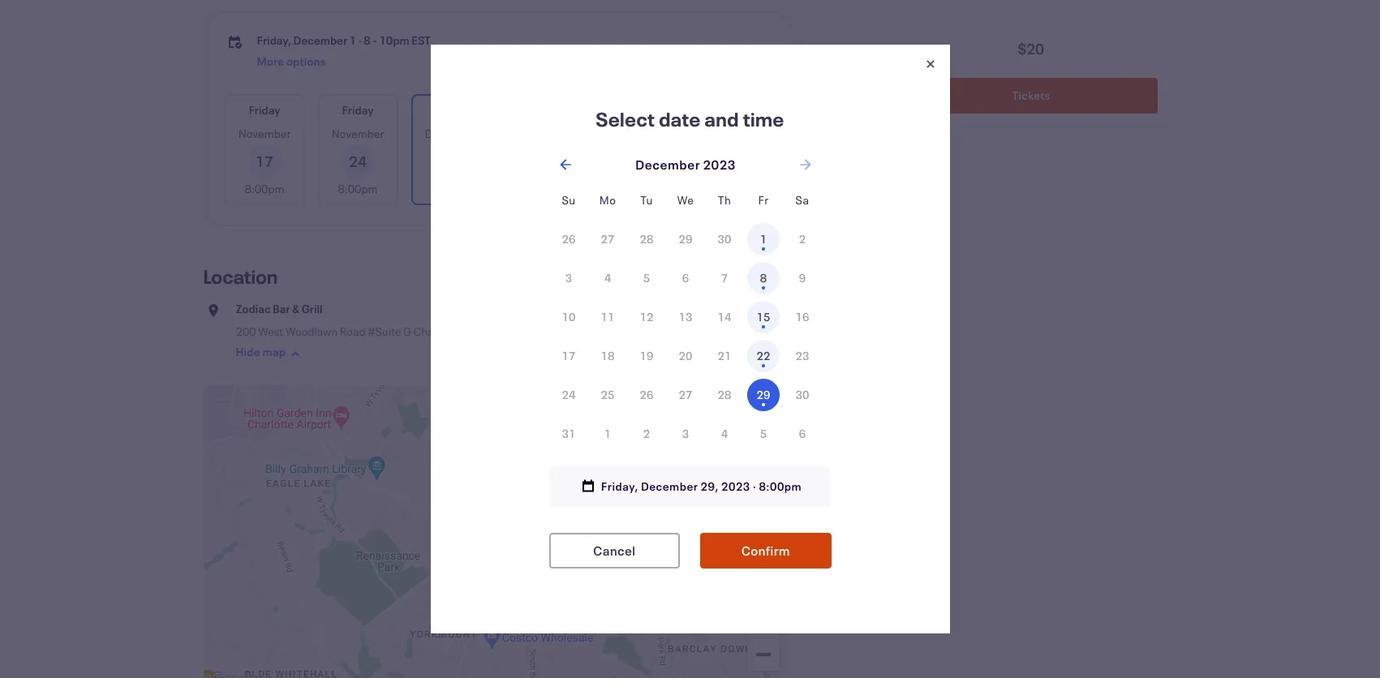 Task type: locate. For each thing, give the bounding box(es) containing it.
0 horizontal spatial 26 button
[[553, 223, 585, 256]]

1 vertical spatial 2
[[643, 426, 650, 441]]

26 for 26 button to the bottom
[[640, 387, 653, 402]]

1 horizontal spatial 4 button
[[708, 418, 741, 450]]

0 horizontal spatial 27 button
[[591, 223, 624, 256]]

31 button
[[553, 418, 585, 450]]

tuesday element
[[627, 181, 666, 220]]

3 button up the 10
[[553, 262, 585, 295]]

1 horizontal spatial 26
[[640, 387, 653, 402]]

mo
[[599, 192, 616, 208]]

6 for the right 6 button
[[799, 426, 806, 441]]

1 horizontal spatial 27
[[679, 387, 692, 402]]

1 down friday 'element'
[[760, 231, 767, 247]]

december inside the select date and time alert dialog
[[641, 479, 698, 494]]

1 vertical spatial 3
[[682, 426, 689, 441]]

1 horizontal spatial 1
[[604, 426, 611, 441]]

8:00pm inside the select date and time alert dialog
[[759, 479, 802, 494]]

0 vertical spatial 26 button
[[553, 223, 585, 256]]

30
[[718, 231, 731, 247], [796, 387, 809, 402]]

15
[[629, 152, 647, 171], [757, 309, 770, 325]]

29 down 22 button
[[757, 387, 770, 402]]

1 left -
[[349, 32, 356, 48]]

0 vertical spatial 3
[[565, 270, 572, 286]]

28 down tuesday element
[[640, 231, 653, 247]]

1 vertical spatial ·
[[753, 479, 756, 494]]

28 button down tuesday element
[[630, 223, 663, 256]]

8:00pm
[[245, 181, 284, 196], [338, 181, 378, 196], [431, 181, 471, 196], [524, 181, 564, 196], [618, 181, 658, 196], [759, 479, 802, 494]]

0 vertical spatial 4
[[604, 270, 611, 286]]

0 vertical spatial 24
[[349, 152, 367, 171]]

30 button up 7
[[708, 223, 741, 256]]

· right '2023'
[[753, 479, 756, 494]]

thursday element
[[705, 181, 744, 220]]

1 horizontal spatial november
[[332, 126, 384, 141]]

29,
[[701, 479, 719, 494]]

4
[[604, 270, 611, 286], [721, 426, 728, 441]]

2
[[799, 231, 806, 247], [643, 426, 650, 441]]

zodiac bar & grill 200 west woodlawn road #suite g charlotte, nc 28217
[[236, 301, 518, 339]]

20
[[679, 348, 692, 363]]

su
[[562, 192, 576, 208]]

1 button
[[747, 223, 780, 256], [591, 418, 624, 450]]

0 horizontal spatial 24
[[349, 152, 367, 171]]

options
[[712, 163, 750, 178]]

friday
[[249, 102, 280, 118], [342, 102, 374, 118], [435, 102, 467, 118], [622, 102, 654, 118]]

1 horizontal spatial 5
[[760, 426, 767, 441]]

0 vertical spatial 8
[[364, 32, 371, 48]]

1 vertical spatial 6 button
[[786, 418, 819, 450]]

nc
[[466, 324, 482, 339]]

9
[[799, 270, 806, 286]]

1 vertical spatial 26 button
[[630, 379, 663, 411]]

4 button up '2023'
[[708, 418, 741, 450]]

1 button right 31 button
[[591, 418, 624, 450]]

friday, inside the select date and time alert dialog
[[601, 479, 638, 494]]

0 vertical spatial 6
[[682, 270, 689, 286]]

2 button up friday, december 29, 2023 · 8:00pm
[[630, 418, 663, 450]]

5 button up 12
[[630, 262, 663, 295]]

0 vertical spatial 17
[[256, 152, 274, 171]]

1 november from the left
[[238, 126, 291, 141]]

2 button
[[786, 223, 819, 256], [630, 418, 663, 450]]

1 horizontal spatial 8
[[760, 270, 767, 286]]

1 vertical spatial 29 button
[[747, 379, 780, 411]]

24 button
[[553, 379, 585, 411]]

·
[[358, 32, 362, 48], [753, 479, 756, 494]]

0 vertical spatial 28
[[640, 231, 653, 247]]

1 vertical spatial 28 button
[[708, 379, 741, 411]]

8 left -
[[364, 32, 371, 48]]

bar
[[273, 301, 290, 316]]

11 button
[[591, 301, 624, 333]]

1 vertical spatial 4 button
[[708, 418, 741, 450]]

charlotte,
[[413, 324, 464, 339]]

26 button
[[553, 223, 585, 256], [630, 379, 663, 411]]

friday for 17
[[249, 102, 280, 118]]

20 button
[[669, 340, 702, 372]]

1 horizontal spatial 24
[[562, 387, 576, 402]]

1 horizontal spatial 26 button
[[630, 379, 663, 411]]

28 down 21 button
[[718, 387, 731, 402]]

1 down 25 "button"
[[604, 426, 611, 441]]

8
[[364, 32, 371, 48], [760, 270, 767, 286]]

0 horizontal spatial 27
[[601, 231, 615, 247]]

29 button down 22 button
[[747, 379, 780, 411]]

0 horizontal spatial friday,
[[257, 32, 291, 48]]

0 vertical spatial 2 button
[[786, 223, 819, 256]]

december
[[293, 32, 347, 48], [425, 126, 477, 141], [611, 126, 664, 141], [641, 479, 698, 494]]

0 horizontal spatial 1
[[349, 32, 356, 48]]

4 up 11 at the left of the page
[[604, 270, 611, 286]]

1 vertical spatial 5 button
[[747, 418, 780, 450]]

8 button
[[747, 262, 780, 295]]

28 button down 21 button
[[708, 379, 741, 411]]

3 up friday, december 29, 2023 · 8:00pm
[[682, 426, 689, 441]]

6 down 23 button
[[799, 426, 806, 441]]

0 horizontal spatial 30 button
[[708, 223, 741, 256]]

friday,
[[257, 32, 291, 48], [601, 479, 638, 494]]

1 horizontal spatial 6
[[799, 426, 806, 441]]

0 vertical spatial friday,
[[257, 32, 291, 48]]

1 horizontal spatial 6 button
[[786, 418, 819, 450]]

0 horizontal spatial 5 button
[[630, 262, 663, 295]]

1 horizontal spatial 2 button
[[786, 223, 819, 256]]

0 vertical spatial 15
[[629, 152, 647, 171]]

0 horizontal spatial november
[[238, 126, 291, 141]]

29 down wednesday element
[[679, 231, 692, 247]]

2 down saturday element
[[799, 231, 806, 247]]

0 horizontal spatial 4
[[604, 270, 611, 286]]

6 button up 13
[[669, 262, 702, 295]]

date
[[659, 106, 701, 132]]

1 button up 8 button
[[747, 223, 780, 256]]

29
[[679, 231, 692, 247], [757, 387, 770, 402]]

2 november from the left
[[332, 126, 384, 141]]

1 horizontal spatial 5 button
[[747, 418, 780, 450]]

27 down monday element
[[601, 231, 615, 247]]

5 button up '2023'
[[747, 418, 780, 450]]

friday, december 29, 2023 · 8:00pm
[[601, 479, 802, 494]]

30 down thursday element
[[718, 231, 731, 247]]

28 button
[[630, 223, 663, 256], [708, 379, 741, 411]]

0 horizontal spatial 6
[[682, 270, 689, 286]]

2 up friday, december 29, 2023 · 8:00pm
[[643, 426, 650, 441]]

select date and time
[[596, 106, 784, 132]]

1 vertical spatial 6
[[799, 426, 806, 441]]

15 up tu at the top left of the page
[[629, 152, 647, 171]]

monday element
[[588, 181, 627, 220]]

go to previous month image
[[557, 157, 574, 173]]

26 button down the 19 button
[[630, 379, 663, 411]]

1 horizontal spatial ·
[[753, 479, 756, 494]]

0 vertical spatial ·
[[358, 32, 362, 48]]

10 button
[[553, 301, 585, 333]]

4 friday from the left
[[622, 102, 654, 118]]

26 down the 19 button
[[640, 387, 653, 402]]

26 button down the sunday element
[[553, 223, 585, 256]]

0 horizontal spatial 4 button
[[591, 262, 624, 295]]

15 down 8 button
[[757, 309, 770, 325]]

6 button
[[669, 262, 702, 295], [786, 418, 819, 450]]

1 horizontal spatial 3
[[682, 426, 689, 441]]

select date and time alert dialog
[[0, 0, 1380, 678]]

24
[[349, 152, 367, 171], [562, 387, 576, 402]]

0 vertical spatial 29
[[679, 231, 692, 247]]

30 button
[[708, 223, 741, 256], [786, 379, 819, 411]]

1 horizontal spatial friday,
[[601, 479, 638, 494]]

0 horizontal spatial 8
[[364, 32, 371, 48]]

0 vertical spatial 3 button
[[553, 262, 585, 295]]

16 button
[[786, 301, 819, 333]]

1 vertical spatial 29
[[757, 387, 770, 402]]

3
[[565, 270, 572, 286], [682, 426, 689, 441]]

0 vertical spatial 27
[[601, 231, 615, 247]]

6 up 13
[[682, 270, 689, 286]]

1 horizontal spatial 28
[[718, 387, 731, 402]]

1 vertical spatial 3 button
[[669, 418, 702, 450]]

17
[[256, 152, 274, 171], [562, 348, 576, 363]]

30 down 23 button
[[796, 387, 809, 402]]

1 vertical spatial 30
[[796, 387, 809, 402]]

th
[[718, 192, 731, 208]]

2 button up 9
[[786, 223, 819, 256]]

1 vertical spatial 24
[[562, 387, 576, 402]]

10pm
[[379, 32, 409, 48]]

1 horizontal spatial 1 button
[[747, 223, 780, 256]]

17 inside button
[[562, 348, 576, 363]]

1 horizontal spatial 28 button
[[708, 379, 741, 411]]

0 horizontal spatial 2
[[643, 426, 650, 441]]

0 horizontal spatial 30
[[718, 231, 731, 247]]

30 button down 23 button
[[786, 379, 819, 411]]

1 horizontal spatial 17
[[562, 348, 576, 363]]

1 horizontal spatial 15
[[757, 309, 770, 325]]

1 vertical spatial 17
[[562, 348, 576, 363]]

1 horizontal spatial 27 button
[[669, 379, 702, 411]]

3 button up friday, december 29, 2023 · 8:00pm
[[669, 418, 702, 450]]

29 button
[[669, 223, 702, 256], [747, 379, 780, 411]]

november
[[238, 126, 291, 141], [332, 126, 384, 141]]

sunday element
[[549, 181, 588, 220]]

0 horizontal spatial 17
[[256, 152, 274, 171]]

0 horizontal spatial 6 button
[[669, 262, 702, 295]]

6
[[682, 270, 689, 286], [799, 426, 806, 441]]

4 button up 11 at the left of the page
[[591, 262, 624, 295]]

19 button
[[630, 340, 663, 372]]

· left -
[[358, 32, 362, 48]]

5 button
[[630, 262, 663, 295], [747, 418, 780, 450]]

row group
[[549, 220, 822, 454]]

5 for top '5' button
[[643, 270, 650, 286]]

27 button down monday element
[[591, 223, 624, 256]]

1 vertical spatial 5
[[760, 426, 767, 441]]

we
[[677, 192, 694, 208]]

29 button down wednesday element
[[669, 223, 702, 256]]

1 vertical spatial friday,
[[601, 479, 638, 494]]

grid
[[549, 181, 822, 454]]

28
[[640, 231, 653, 247], [718, 387, 731, 402]]

26 for 26 button to the top
[[562, 231, 576, 247]]

18
[[601, 348, 615, 363]]

1 vertical spatial 26
[[640, 387, 653, 402]]

0 horizontal spatial 1 button
[[591, 418, 624, 450]]

2 horizontal spatial 1
[[760, 231, 767, 247]]

3 up the 10
[[565, 270, 572, 286]]

friday, for friday, december 1 · 8 - 10pm est
[[257, 32, 291, 48]]

0 vertical spatial 30
[[718, 231, 731, 247]]

0 horizontal spatial 3
[[565, 270, 572, 286]]

31
[[562, 426, 576, 441]]

0 horizontal spatial 29 button
[[669, 223, 702, 256]]

0 vertical spatial 2
[[799, 231, 806, 247]]

fr
[[758, 192, 769, 208]]

0 horizontal spatial 3 button
[[553, 262, 585, 295]]

26
[[562, 231, 576, 247], [640, 387, 653, 402]]

5 down 22 button
[[760, 426, 767, 441]]

grid containing su
[[549, 181, 822, 454]]

2 friday from the left
[[342, 102, 374, 118]]

4 up '2023'
[[721, 426, 728, 441]]

6 button down 23 button
[[786, 418, 819, 450]]

1
[[349, 32, 356, 48], [760, 231, 767, 247], [604, 426, 611, 441]]

0 horizontal spatial 28
[[640, 231, 653, 247]]

0 vertical spatial 26
[[562, 231, 576, 247]]

row group containing 26
[[549, 220, 822, 454]]

5 up 12
[[643, 270, 650, 286]]

1 horizontal spatial 30
[[796, 387, 809, 402]]

26 down the sunday element
[[562, 231, 576, 247]]

1 vertical spatial 30 button
[[786, 379, 819, 411]]

1 friday from the left
[[249, 102, 280, 118]]

27 down 20 button
[[679, 387, 692, 402]]

1 vertical spatial 27
[[679, 387, 692, 402]]

0 vertical spatial 5
[[643, 270, 650, 286]]

5
[[643, 270, 650, 286], [760, 426, 767, 441]]

13 button
[[669, 301, 702, 333]]

27 button down 20 button
[[669, 379, 702, 411]]

· inside the select date and time alert dialog
[[753, 479, 756, 494]]

12 button
[[630, 301, 663, 333]]

27
[[601, 231, 615, 247], [679, 387, 692, 402]]

8 right 7
[[760, 270, 767, 286]]

27 button
[[591, 223, 624, 256], [669, 379, 702, 411]]

0 vertical spatial 28 button
[[630, 223, 663, 256]]

2 for the top '2' button
[[799, 231, 806, 247]]



Task type: describe. For each thing, give the bounding box(es) containing it.
cancel button
[[549, 533, 680, 569]]

1 horizontal spatial 29 button
[[747, 379, 780, 411]]

28217
[[484, 324, 518, 339]]

15 inside button
[[757, 309, 770, 325]]

9 button
[[786, 262, 819, 295]]

8:00pm link
[[506, 96, 583, 204]]

more options
[[712, 145, 750, 178]]

23
[[796, 348, 809, 363]]

12
[[640, 309, 653, 325]]

21
[[718, 348, 731, 363]]

2 for '2' button to the bottom
[[643, 426, 650, 441]]

0 vertical spatial 29 button
[[669, 223, 702, 256]]

woodlawn
[[285, 324, 338, 339]]

25 button
[[591, 379, 624, 411]]

$20
[[1018, 39, 1044, 58]]

7
[[721, 270, 728, 286]]

friday, for friday, december 29, 2023 · 8:00pm
[[601, 479, 638, 494]]

friday for 15
[[622, 102, 654, 118]]

tu
[[640, 192, 653, 208]]

time
[[743, 106, 784, 132]]

18 button
[[591, 340, 624, 372]]

more
[[717, 145, 743, 160]]

#suite
[[368, 324, 401, 339]]

&
[[292, 301, 300, 316]]

2 vertical spatial 1
[[604, 426, 611, 441]]

grid inside the select date and time alert dialog
[[549, 181, 822, 454]]

0 horizontal spatial 15
[[629, 152, 647, 171]]

friday for 24
[[342, 102, 374, 118]]

wednesday element
[[666, 181, 705, 220]]

17 button
[[553, 340, 585, 372]]

november for 24
[[332, 126, 384, 141]]

friday element
[[744, 181, 783, 220]]

1 vertical spatial 4
[[721, 426, 728, 441]]

map region
[[197, 368, 820, 678]]

grill
[[302, 301, 323, 316]]

7 button
[[708, 262, 741, 295]]

select
[[596, 106, 655, 132]]

16
[[796, 309, 809, 325]]

location
[[203, 264, 278, 290]]

22 button
[[747, 340, 780, 372]]

friday, december 1 · 8 - 10pm est
[[257, 32, 431, 48]]

cancel
[[594, 542, 636, 559]]

est
[[411, 32, 431, 48]]

0 vertical spatial 30 button
[[708, 223, 741, 256]]

-
[[373, 32, 377, 48]]

g
[[403, 324, 411, 339]]

november for 17
[[238, 126, 291, 141]]

road
[[340, 324, 366, 339]]

8 inside button
[[760, 270, 767, 286]]

west
[[258, 324, 283, 339]]

23 button
[[786, 340, 819, 372]]

2023
[[721, 479, 750, 494]]

0 vertical spatial 1 button
[[747, 223, 780, 256]]

19
[[640, 348, 653, 363]]

22
[[757, 348, 770, 363]]

1 vertical spatial 1 button
[[591, 418, 624, 450]]

25
[[601, 387, 615, 402]]

more options button
[[692, 96, 770, 204]]

confirm
[[741, 542, 790, 559]]

1 vertical spatial 27 button
[[669, 379, 702, 411]]

13
[[679, 309, 692, 325]]

0 vertical spatial 4 button
[[591, 262, 624, 295]]

saturday element
[[783, 181, 822, 220]]

11
[[601, 309, 615, 325]]

go to next month image
[[798, 157, 814, 173]]

24 inside button
[[562, 387, 576, 402]]

10
[[562, 309, 576, 325]]

and
[[705, 106, 739, 132]]

sa
[[796, 192, 809, 208]]

0 horizontal spatial 28 button
[[630, 223, 663, 256]]

15 button
[[747, 301, 780, 333]]

0 horizontal spatial ·
[[358, 32, 362, 48]]

1 horizontal spatial 3 button
[[669, 418, 702, 450]]

1 vertical spatial 28
[[718, 387, 731, 402]]

21 button
[[708, 340, 741, 372]]

200
[[236, 324, 256, 339]]

5 for '5' button to the right
[[760, 426, 767, 441]]

1 horizontal spatial 29
[[757, 387, 770, 402]]

0 vertical spatial 6 button
[[669, 262, 702, 295]]

row group inside the select date and time alert dialog
[[549, 220, 822, 454]]

zodiac
[[236, 301, 271, 316]]

0 vertical spatial 5 button
[[630, 262, 663, 295]]

3 friday from the left
[[435, 102, 467, 118]]

google image
[[207, 669, 261, 678]]

1 vertical spatial 2 button
[[630, 418, 663, 450]]

1 horizontal spatial 30 button
[[786, 379, 819, 411]]

14
[[718, 309, 731, 325]]

0 vertical spatial 1
[[349, 32, 356, 48]]

0 horizontal spatial 29
[[679, 231, 692, 247]]

14 button
[[708, 301, 741, 333]]

confirm button
[[700, 533, 831, 569]]

1 vertical spatial 1
[[760, 231, 767, 247]]

6 for topmost 6 button
[[682, 270, 689, 286]]



Task type: vqa. For each thing, say whether or not it's contained in the screenshot.
Zodiac Bar & Grill 200 West Woodlawn Road #Suite G Charlotte, NC 28217
yes



